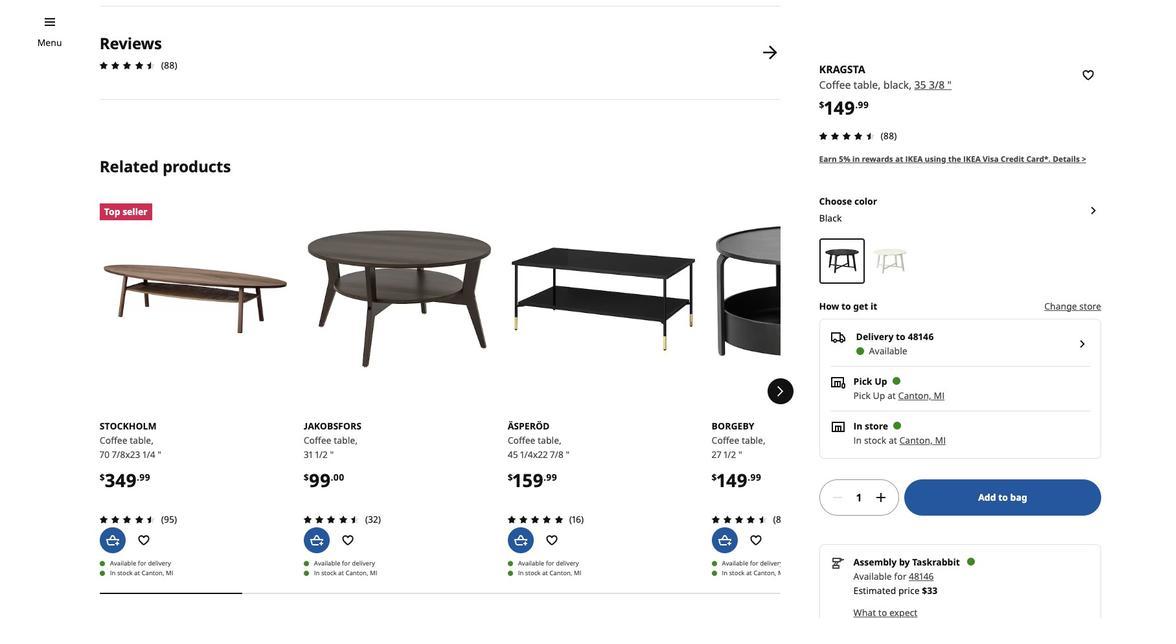 Task type: locate. For each thing, give the bounding box(es) containing it.
delivery down (16) at bottom
[[556, 560, 579, 568]]

99 inside the '$ 349 . 99'
[[139, 471, 150, 484]]

coffee down kragsta
[[820, 78, 851, 92]]

canton, down (95)
[[142, 569, 164, 578]]

3 available for delivery from the left
[[518, 560, 579, 568]]

canton,
[[899, 389, 932, 402], [900, 434, 933, 446], [142, 569, 164, 578], [346, 569, 368, 578], [550, 569, 573, 578], [754, 569, 777, 578]]

store for change store
[[1080, 300, 1102, 312]]

pick up pick up at canton, mi
[[854, 375, 873, 387]]

choose
[[820, 195, 852, 207]]

available
[[870, 345, 908, 357], [110, 560, 136, 568], [314, 560, 340, 568], [518, 560, 545, 568], [722, 560, 749, 568], [854, 570, 892, 582]]

1/2 inside jakobsfors coffee table, 31 1/2 "
[[315, 449, 328, 461]]

149 down the 27
[[717, 468, 748, 493]]

2 vertical spatial to
[[999, 491, 1008, 503]]

stock down in store
[[864, 434, 887, 446]]

99 down borgeby coffee table, 27 1/2 "
[[751, 471, 762, 484]]

review: 4.3 out of 5 stars. total reviews: 88 image
[[96, 57, 159, 73], [816, 128, 879, 144]]

48146 for available for 48146 estimated price $33
[[909, 570, 934, 582]]

coffee inside stockholm coffee table, 70 7/8x23 1/4 "
[[100, 434, 127, 447]]

store up in stock at canton, mi group
[[865, 420, 889, 432]]

(88) inside button
[[881, 129, 897, 142]]

available for delivery for 159
[[518, 560, 579, 568]]

canton, down the pick up at canton, mi group
[[900, 434, 933, 446]]

. down 1/4x22 on the left
[[544, 471, 546, 484]]

in up in stock at canton, mi group
[[854, 420, 863, 432]]

in stock at canton, mi down review: 4.9 out of 5 stars. total reviews: 16 image
[[518, 569, 582, 578]]

available for delivery down review: 4.9 out of 5 stars. total reviews: 16 image
[[518, 560, 579, 568]]

scrollbar
[[100, 584, 781, 603]]

reviews
[[100, 32, 162, 54]]

in down review: 4.6 out of 5 stars. total reviews: 86 image
[[722, 569, 728, 578]]

$ inside $ 99 . 00
[[304, 471, 309, 484]]

canton, mi button
[[899, 389, 945, 402], [900, 434, 946, 446]]

for down by at bottom
[[895, 570, 907, 582]]

up
[[875, 375, 888, 387], [873, 389, 886, 402]]

available down delivery to 48146
[[870, 345, 908, 357]]

1 horizontal spatial 149
[[825, 95, 856, 120]]

earn 5% in rewards at ikea using the ikea visa credit card*. details > button
[[820, 153, 1087, 165]]

1 vertical spatial pick
[[854, 389, 871, 402]]

(88) for review: 4.3 out of 5 stars. total reviews: 88 image inside reviews list
[[161, 59, 177, 71]]

canton, down (86)
[[754, 569, 777, 578]]

$ down kragsta
[[820, 99, 825, 111]]

for for 159
[[546, 560, 555, 568]]

coffee for 99
[[304, 434, 332, 447]]

" right 31
[[330, 449, 334, 461]]

available for delivery
[[110, 560, 171, 568], [314, 560, 375, 568], [518, 560, 579, 568], [722, 560, 783, 568]]

2 1/2 from the left
[[724, 449, 736, 461]]

ikea left using
[[906, 153, 923, 164]]

for down review: 4.6 out of 5 stars. total reviews: 95 image
[[138, 560, 146, 568]]

äsperöd coffee table, black/glass black, 45 1/4x22 7/8 " image
[[508, 204, 699, 395]]

0 vertical spatial $ 149 . 99
[[820, 95, 869, 120]]

$ inside $ 159 . 99
[[508, 471, 513, 484]]

in
[[854, 420, 863, 432], [854, 434, 862, 446], [110, 569, 116, 578], [314, 569, 320, 578], [518, 569, 524, 578], [722, 569, 728, 578]]

color
[[855, 195, 878, 207]]

in for 159
[[518, 569, 524, 578]]

pick down "pick up"
[[854, 389, 871, 402]]

for down the review: 4.7 out of 5 stars. total reviews: 32 image
[[342, 560, 351, 568]]

in stock at canton, mi for 99
[[314, 569, 378, 578]]

available down review: 4.6 out of 5 stars. total reviews: 95 image
[[110, 560, 136, 568]]

available down review: 4.9 out of 5 stars. total reviews: 16 image
[[518, 560, 545, 568]]

pick up at canton, mi
[[854, 389, 945, 402]]

1 pick from the top
[[854, 375, 873, 387]]

. inside $ 99 . 00
[[331, 471, 333, 484]]

choose color black
[[820, 195, 878, 224]]

mi down (16) at bottom
[[574, 569, 582, 578]]

canton, up in stock at canton, mi group
[[899, 389, 932, 402]]

1 vertical spatial 149
[[717, 468, 748, 493]]

48146 right delivery
[[908, 330, 934, 343]]

canton, down (16) at bottom
[[550, 569, 573, 578]]

table, down kragsta
[[854, 78, 881, 92]]

table, inside stockholm coffee table, 70 7/8x23 1/4 "
[[130, 434, 154, 447]]

2 horizontal spatial to
[[999, 491, 1008, 503]]

canton, for 159
[[550, 569, 573, 578]]

(88)
[[161, 59, 177, 71], [881, 129, 897, 142]]

mi for 99
[[370, 569, 378, 578]]

by
[[900, 556, 910, 568]]

stock down review: 4.9 out of 5 stars. total reviews: 16 image
[[526, 569, 541, 578]]

"
[[948, 78, 952, 92], [158, 449, 161, 461], [330, 449, 334, 461], [566, 449, 570, 461], [739, 449, 743, 461]]

1/2 inside borgeby coffee table, 27 1/2 "
[[724, 449, 736, 461]]

up down "pick up"
[[873, 389, 886, 402]]

canton, mi button down pick up at canton, mi
[[900, 434, 946, 446]]

0 horizontal spatial review: 4.3 out of 5 stars. total reviews: 88 image
[[96, 57, 159, 73]]

coffee up 31
[[304, 434, 332, 447]]

table, inside borgeby coffee table, 27 1/2 "
[[742, 434, 766, 447]]

$ for 99
[[304, 471, 309, 484]]

$ down 45
[[508, 471, 513, 484]]

to
[[842, 300, 851, 312], [896, 330, 906, 343], [999, 491, 1008, 503]]

mi down (95)
[[166, 569, 173, 578]]

details
[[1053, 153, 1080, 164]]

äsperöd
[[508, 420, 550, 433]]

$ 149 . 99 up (88) button
[[820, 95, 869, 120]]

menu button
[[37, 36, 62, 50]]

in stock at canton, mi down review: 4.6 out of 5 stars. total reviews: 95 image
[[110, 569, 173, 578]]

.
[[856, 99, 858, 111], [137, 471, 139, 484], [331, 471, 333, 484], [544, 471, 546, 484], [748, 471, 751, 484]]

review: 4.3 out of 5 stars. total reviews: 88 image up 5%
[[816, 128, 879, 144]]

available for 99
[[314, 560, 340, 568]]

table, up 1/4
[[130, 434, 154, 447]]

48146 button
[[909, 570, 934, 582]]

for
[[138, 560, 146, 568], [342, 560, 351, 568], [546, 560, 555, 568], [750, 560, 759, 568], [895, 570, 907, 582]]

0 vertical spatial (88)
[[161, 59, 177, 71]]

2 delivery from the left
[[352, 560, 375, 568]]

3 delivery from the left
[[556, 560, 579, 568]]

. inside the '$ 349 . 99'
[[137, 471, 139, 484]]

31
[[304, 449, 313, 461]]

canton, for 149
[[754, 569, 777, 578]]

reviews list
[[96, 0, 781, 100]]

0 vertical spatial pick
[[854, 375, 873, 387]]

in down review: 4.9 out of 5 stars. total reviews: 16 image
[[518, 569, 524, 578]]

149
[[825, 95, 856, 120], [717, 468, 748, 493]]

stock
[[864, 434, 887, 446], [117, 569, 133, 578], [321, 569, 337, 578], [526, 569, 541, 578], [730, 569, 745, 578]]

0 horizontal spatial $ 149 . 99
[[712, 468, 762, 493]]

0 vertical spatial store
[[1080, 300, 1102, 312]]

$ 159 . 99
[[508, 468, 557, 493]]

1 vertical spatial review: 4.3 out of 5 stars. total reviews: 88 image
[[816, 128, 879, 144]]

available down the review: 4.7 out of 5 stars. total reviews: 32 image
[[314, 560, 340, 568]]

70
[[100, 449, 110, 461]]

pick for pick up
[[854, 375, 873, 387]]

(95)
[[161, 514, 177, 526]]

1/2 right 31
[[315, 449, 328, 461]]

in stock at canton, mi
[[854, 434, 946, 446], [110, 569, 173, 578], [314, 569, 378, 578], [518, 569, 582, 578], [722, 569, 786, 578]]

. inside $ 159 . 99
[[544, 471, 546, 484]]

canton, for 99
[[346, 569, 368, 578]]

. for 149
[[748, 471, 751, 484]]

0 horizontal spatial ikea
[[906, 153, 923, 164]]

99 down 7/8
[[546, 471, 557, 484]]

ikea right the
[[964, 153, 981, 164]]

review: 4.3 out of 5 stars. total reviews: 88 image inside reviews list
[[96, 57, 159, 73]]

coffee
[[820, 78, 851, 92], [100, 434, 127, 447], [304, 434, 332, 447], [508, 434, 536, 447], [712, 434, 740, 447]]

mi down the pick up at canton, mi group
[[935, 434, 946, 446]]

$
[[820, 99, 825, 111], [100, 471, 105, 484], [304, 471, 309, 484], [508, 471, 513, 484], [712, 471, 717, 484]]

$ inside the '$ 349 . 99'
[[100, 471, 105, 484]]

for inside the available for 48146 estimated price $33
[[895, 570, 907, 582]]

0 vertical spatial canton, mi button
[[899, 389, 945, 402]]

black
[[820, 212, 842, 224]]

1 horizontal spatial 1/2
[[724, 449, 736, 461]]

coffee inside jakobsfors coffee table, 31 1/2 "
[[304, 434, 332, 447]]

in stock at canton, mi down the review: 4.7 out of 5 stars. total reviews: 32 image
[[314, 569, 378, 578]]

table, up 7/8
[[538, 434, 562, 447]]

349
[[105, 468, 137, 493]]

mi down (32)
[[370, 569, 378, 578]]

coffee inside borgeby coffee table, 27 1/2 "
[[712, 434, 740, 447]]

stock for 349
[[117, 569, 133, 578]]

jakobsfors coffee table, dark brown stained oak veneer, 31 1/2 " image
[[304, 204, 495, 395]]

1 vertical spatial store
[[865, 420, 889, 432]]

coffee inside äsperöd coffee table, 45 1/4x22 7/8 "
[[508, 434, 536, 447]]

00
[[333, 471, 344, 484]]

coffee down "äsperöd" at the left bottom of the page
[[508, 434, 536, 447]]

canton, down (32)
[[346, 569, 368, 578]]

available for 48146 estimated price $33
[[854, 570, 938, 597]]

delivery for 149
[[760, 560, 783, 568]]

99 for 349
[[139, 471, 150, 484]]

available up estimated
[[854, 570, 892, 582]]

1 horizontal spatial to
[[896, 330, 906, 343]]

for down review: 4.9 out of 5 stars. total reviews: 16 image
[[546, 560, 555, 568]]

(32)
[[365, 514, 381, 526]]

1/2
[[315, 449, 328, 461], [724, 449, 736, 461]]

0 horizontal spatial to
[[842, 300, 851, 312]]

48146 inside the available for 48146 estimated price $33
[[909, 570, 934, 582]]

in stock at canton, mi for 159
[[518, 569, 582, 578]]

1 horizontal spatial ikea
[[964, 153, 981, 164]]

2 pick from the top
[[854, 389, 871, 402]]

card*.
[[1027, 153, 1051, 164]]

99 down 1/4
[[139, 471, 150, 484]]

add
[[979, 491, 997, 503]]

5%
[[839, 153, 851, 164]]

0 vertical spatial up
[[875, 375, 888, 387]]

. down jakobsfors coffee table, 31 1/2 "
[[331, 471, 333, 484]]

$ down 31
[[304, 471, 309, 484]]

(88) up rewards
[[881, 129, 897, 142]]

up for pick up at canton, mi
[[873, 389, 886, 402]]

using
[[925, 153, 947, 164]]

0 horizontal spatial store
[[865, 420, 889, 432]]

coffee up 70 on the bottom of page
[[100, 434, 127, 447]]

coffee for 159
[[508, 434, 536, 447]]

to left "bag"
[[999, 491, 1008, 503]]

1 horizontal spatial $ 149 . 99
[[820, 95, 869, 120]]

stock down review: 4.6 out of 5 stars. total reviews: 86 image
[[730, 569, 745, 578]]

stock for 149
[[730, 569, 745, 578]]

7/8x23
[[112, 449, 140, 461]]

1 delivery from the left
[[148, 560, 171, 568]]

kragsta coffee table, black, 35 3/8 "
[[820, 62, 952, 92]]

review: 4.3 out of 5 stars. total reviews: 88 image down the reviews
[[96, 57, 159, 73]]

stock for 99
[[321, 569, 337, 578]]

48146
[[908, 330, 934, 343], [909, 570, 934, 582]]

99
[[858, 99, 869, 111], [309, 468, 331, 493], [139, 471, 150, 484], [546, 471, 557, 484], [751, 471, 762, 484]]

$ down 70 on the bottom of page
[[100, 471, 105, 484]]

stock down review: 4.6 out of 5 stars. total reviews: 95 image
[[117, 569, 133, 578]]

1 vertical spatial to
[[896, 330, 906, 343]]

2 ikea from the left
[[964, 153, 981, 164]]

stock down the review: 4.7 out of 5 stars. total reviews: 32 image
[[321, 569, 337, 578]]

159
[[513, 468, 544, 493]]

" right 7/8
[[566, 449, 570, 461]]

mi for 149
[[778, 569, 786, 578]]

canton, mi button up in stock at canton, mi group
[[899, 389, 945, 402]]

in down review: 4.6 out of 5 stars. total reviews: 95 image
[[110, 569, 116, 578]]

table, inside jakobsfors coffee table, 31 1/2 "
[[334, 434, 358, 447]]

change store
[[1045, 300, 1102, 312]]

0 vertical spatial 48146
[[908, 330, 934, 343]]

1/2 right the 27
[[724, 449, 736, 461]]

$ 149 . 99
[[820, 95, 869, 120], [712, 468, 762, 493]]

" inside äsperöd coffee table, 45 1/4x22 7/8 "
[[566, 449, 570, 461]]

mi
[[934, 389, 945, 402], [935, 434, 946, 446], [166, 569, 173, 578], [370, 569, 378, 578], [574, 569, 582, 578], [778, 569, 786, 578]]

4 delivery from the left
[[760, 560, 783, 568]]

delivery down (86)
[[760, 560, 783, 568]]

stockholm coffee table, walnut veneer, 70 7/8x23 1/4 " image
[[100, 204, 291, 395]]

in down the review: 4.7 out of 5 stars. total reviews: 32 image
[[314, 569, 320, 578]]

35
[[915, 78, 927, 92]]

canton, mi button for in stock at
[[900, 434, 946, 446]]

0 horizontal spatial (88)
[[161, 59, 177, 71]]

2 available for delivery from the left
[[314, 560, 375, 568]]

. up (88) button
[[856, 99, 858, 111]]

table, for 159
[[538, 434, 562, 447]]

(88) down the reviews
[[161, 59, 177, 71]]

to inside button
[[999, 491, 1008, 503]]

1 horizontal spatial (88)
[[881, 129, 897, 142]]

jakobsfors coffee table, 31 1/2 "
[[304, 420, 362, 461]]

in for 149
[[722, 569, 728, 578]]

delivery
[[148, 560, 171, 568], [352, 560, 375, 568], [556, 560, 579, 568], [760, 560, 783, 568]]

table, down borgeby
[[742, 434, 766, 447]]

" right 1/4
[[158, 449, 161, 461]]

available for delivery down review: 4.6 out of 5 stars. total reviews: 86 image
[[722, 560, 783, 568]]

for down review: 4.6 out of 5 stars. total reviews: 86 image
[[750, 560, 759, 568]]

1 vertical spatial 48146
[[909, 570, 934, 582]]

0 vertical spatial to
[[842, 300, 851, 312]]

99 left 00
[[309, 468, 331, 493]]

1 horizontal spatial review: 4.3 out of 5 stars. total reviews: 88 image
[[816, 128, 879, 144]]

pick for pick up at canton, mi
[[854, 389, 871, 402]]

ikea
[[906, 153, 923, 164], [964, 153, 981, 164]]

stock for 159
[[526, 569, 541, 578]]

99 up (88) button
[[858, 99, 869, 111]]

27
[[712, 449, 722, 461]]

. down borgeby coffee table, 27 1/2 "
[[748, 471, 751, 484]]

99 for 149
[[751, 471, 762, 484]]

review: 4.7 out of 5 stars. total reviews: 32 image
[[300, 512, 363, 528]]

at
[[896, 153, 904, 164], [888, 389, 896, 402], [889, 434, 898, 446], [134, 569, 140, 578], [338, 569, 344, 578], [542, 569, 548, 578], [747, 569, 752, 578]]

get
[[854, 300, 869, 312]]

1 available for delivery from the left
[[110, 560, 171, 568]]

48146 for delivery to 48146
[[908, 330, 934, 343]]

in down in store
[[854, 434, 862, 446]]

kragsta coffee table, white, 35 3/8 " image
[[873, 244, 908, 279]]

4 available for delivery from the left
[[722, 560, 783, 568]]

pick
[[854, 375, 873, 387], [854, 389, 871, 402]]

1/4x22
[[521, 449, 548, 461]]

to right delivery
[[896, 330, 906, 343]]

1 vertical spatial $ 149 . 99
[[712, 468, 762, 493]]

0 horizontal spatial 1/2
[[315, 449, 328, 461]]

earn
[[820, 153, 837, 164]]

1 1/2 from the left
[[315, 449, 328, 461]]

(88) inside reviews list
[[161, 59, 177, 71]]

" right 3/8
[[948, 78, 952, 92]]

$ for 149
[[712, 471, 717, 484]]

canton, mi button for pick up at
[[899, 389, 945, 402]]

menu
[[37, 36, 62, 49]]

1 vertical spatial canton, mi button
[[900, 434, 946, 446]]

up up pick up at canton, mi
[[875, 375, 888, 387]]

in stock at canton, mi down in store
[[854, 434, 946, 446]]

in stock at canton, mi down review: 4.6 out of 5 stars. total reviews: 86 image
[[722, 569, 786, 578]]

top seller link
[[100, 204, 291, 395]]

1 vertical spatial (88)
[[881, 129, 897, 142]]

available for delivery down review: 4.6 out of 5 stars. total reviews: 95 image
[[110, 560, 171, 568]]

0 vertical spatial review: 4.3 out of 5 stars. total reviews: 88 image
[[96, 57, 159, 73]]

at down pick up at canton, mi
[[889, 434, 898, 446]]

delivery down (32)
[[352, 560, 375, 568]]

earn 5% in rewards at ikea using the ikea visa credit card*. details >
[[820, 153, 1087, 164]]

48146 up $33
[[909, 570, 934, 582]]

delivery down (95)
[[148, 560, 171, 568]]

store inside button
[[1080, 300, 1102, 312]]

99 inside $ 159 . 99
[[546, 471, 557, 484]]

" inside stockholm coffee table, 70 7/8x23 1/4 "
[[158, 449, 161, 461]]

1 horizontal spatial store
[[1080, 300, 1102, 312]]

at right rewards
[[896, 153, 904, 164]]

assembly by taskrabbit
[[854, 556, 960, 568]]

mi down (86)
[[778, 569, 786, 578]]

" right the 27
[[739, 449, 743, 461]]

$ down the 27
[[712, 471, 717, 484]]

table,
[[854, 78, 881, 92], [130, 434, 154, 447], [334, 434, 358, 447], [538, 434, 562, 447], [742, 434, 766, 447]]

1 vertical spatial up
[[873, 389, 886, 402]]

visa
[[983, 153, 999, 164]]

assembly
[[854, 556, 897, 568]]

to left get
[[842, 300, 851, 312]]

table, inside äsperöd coffee table, 45 1/4x22 7/8 "
[[538, 434, 562, 447]]

0 horizontal spatial 149
[[717, 468, 748, 493]]

in stock at canton, mi for 349
[[110, 569, 173, 578]]



Task type: vqa. For each thing, say whether or not it's contained in the screenshot.
CA, San Francisco link
no



Task type: describe. For each thing, give the bounding box(es) containing it.
äsperöd coffee table, 45 1/4x22 7/8 "
[[508, 420, 570, 461]]

review: 4.6 out of 5 stars. total reviews: 86 image
[[708, 512, 771, 528]]

available for 149
[[722, 560, 749, 568]]

mi for 349
[[166, 569, 173, 578]]

delivery for 99
[[352, 560, 375, 568]]

35 3/8 " button
[[915, 77, 952, 94]]

$ for 349
[[100, 471, 105, 484]]

0 vertical spatial 149
[[825, 95, 856, 120]]

pick up at canton, mi group
[[854, 389, 945, 402]]

" inside jakobsfors coffee table, 31 1/2 "
[[330, 449, 334, 461]]

in store
[[854, 420, 889, 432]]

seller
[[123, 206, 147, 218]]

bag
[[1011, 491, 1028, 503]]

delivery to 48146
[[857, 330, 934, 343]]

change
[[1045, 300, 1078, 312]]

at inside button
[[896, 153, 904, 164]]

at down review: 4.6 out of 5 stars. total reviews: 86 image
[[747, 569, 752, 578]]

how
[[820, 300, 840, 312]]

mi for 159
[[574, 569, 582, 578]]

$ for 159
[[508, 471, 513, 484]]

related products
[[100, 155, 231, 177]]

kragsta
[[820, 62, 866, 76]]

reviews heading
[[100, 32, 162, 54]]

for for 149
[[750, 560, 759, 568]]

stockholm coffee table, 70 7/8x23 1/4 "
[[100, 420, 161, 461]]

change store button
[[1045, 299, 1102, 313]]

1/2 for 149
[[724, 449, 736, 461]]

review: 4.6 out of 5 stars. total reviews: 95 image
[[96, 512, 159, 528]]

store for in store
[[865, 420, 889, 432]]

available for delivery for 99
[[314, 560, 375, 568]]

coffee for 349
[[100, 434, 127, 447]]

products
[[163, 155, 231, 177]]

available for 159
[[518, 560, 545, 568]]

jakobsfors
[[304, 420, 362, 433]]

for for 349
[[138, 560, 146, 568]]

(16)
[[569, 514, 584, 526]]

available for 349
[[110, 560, 136, 568]]

(86)
[[774, 514, 790, 526]]

borgeby coffee table, black, 27 1/2 " image
[[712, 204, 903, 395]]

the
[[949, 153, 962, 164]]

how to get it
[[820, 300, 878, 312]]

99 for 159
[[546, 471, 557, 484]]

add to bag button
[[905, 479, 1102, 516]]

right image
[[1075, 336, 1091, 352]]

pick up
[[854, 375, 888, 387]]

delivery for 349
[[148, 560, 171, 568]]

review: 4.9 out of 5 stars. total reviews: 16 image
[[504, 512, 567, 528]]

table, for 99
[[334, 434, 358, 447]]

in for 99
[[314, 569, 320, 578]]

" inside borgeby coffee table, 27 1/2 "
[[739, 449, 743, 461]]

up for pick up
[[875, 375, 888, 387]]

rewards
[[862, 153, 894, 164]]

canton, for 349
[[142, 569, 164, 578]]

. for 349
[[137, 471, 139, 484]]

credit
[[1001, 153, 1025, 164]]

(88) button
[[816, 128, 897, 144]]

45
[[508, 449, 518, 461]]

available inside the available for 48146 estimated price $33
[[854, 570, 892, 582]]

coffee inside kragsta coffee table, black, 35 3/8 "
[[820, 78, 851, 92]]

at up in store
[[888, 389, 896, 402]]

coffee for 149
[[712, 434, 740, 447]]

1 ikea from the left
[[906, 153, 923, 164]]

1/2 for 99
[[315, 449, 328, 461]]

kragsta coffee table, black, 35 3/8 " image
[[825, 244, 860, 279]]

it
[[871, 300, 878, 312]]

to for delivery
[[896, 330, 906, 343]]

$ 349 . 99
[[100, 468, 150, 493]]

related
[[100, 155, 159, 177]]

delivery for 159
[[556, 560, 579, 568]]

in stock at canton, mi group
[[854, 434, 946, 446]]

to for add
[[999, 491, 1008, 503]]

at down the review: 4.7 out of 5 stars. total reviews: 32 image
[[338, 569, 344, 578]]

. for 159
[[544, 471, 546, 484]]

table, for 349
[[130, 434, 154, 447]]

top seller
[[104, 206, 147, 218]]

in stock at canton, mi for 149
[[722, 569, 786, 578]]

(88) for review: 4.3 out of 5 stars. total reviews: 88 image within (88) button
[[881, 129, 897, 142]]

$ 99 . 00
[[304, 468, 344, 493]]

estimated
[[854, 584, 897, 597]]

available for delivery for 149
[[722, 560, 783, 568]]

top
[[104, 206, 120, 218]]

mi up in stock at canton, mi group
[[934, 389, 945, 402]]

add to bag
[[979, 491, 1028, 503]]

in for 349
[[110, 569, 116, 578]]

Quantity input value text field
[[851, 479, 868, 516]]

in
[[853, 153, 860, 164]]

7/8
[[550, 449, 564, 461]]

delivery
[[857, 330, 894, 343]]

to for how
[[842, 300, 851, 312]]

" inside kragsta coffee table, black, 35 3/8 "
[[948, 78, 952, 92]]

stockholm
[[100, 420, 157, 433]]

review: 4.3 out of 5 stars. total reviews: 88 image inside (88) button
[[816, 128, 879, 144]]

available for delivery for 349
[[110, 560, 171, 568]]

table, inside kragsta coffee table, black, 35 3/8 "
[[854, 78, 881, 92]]

for for 99
[[342, 560, 351, 568]]

price
[[899, 584, 920, 597]]

at down review: 4.9 out of 5 stars. total reviews: 16 image
[[542, 569, 548, 578]]

borgeby coffee table, 27 1/2 "
[[712, 420, 766, 461]]

borgeby
[[712, 420, 755, 433]]

$33
[[922, 584, 938, 597]]

black,
[[884, 78, 912, 92]]

at down review: 4.6 out of 5 stars. total reviews: 95 image
[[134, 569, 140, 578]]

. for 99
[[331, 471, 333, 484]]

>
[[1082, 153, 1087, 164]]

3/8
[[929, 78, 945, 92]]

taskrabbit
[[913, 556, 960, 568]]

table, for 149
[[742, 434, 766, 447]]

1/4
[[143, 449, 155, 461]]



